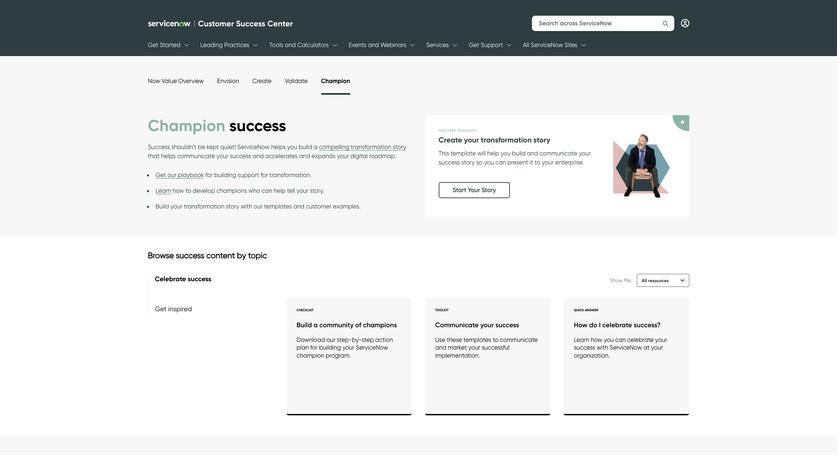 Task type: vqa. For each thing, say whether or not it's contained in the screenshot.


Task type: locate. For each thing, give the bounding box(es) containing it.
2 horizontal spatial for
[[310, 345, 318, 352]]

this
[[439, 150, 449, 157]]

can
[[496, 159, 506, 166], [262, 188, 272, 195], [615, 337, 626, 344]]

champion for champion
[[321, 77, 350, 85]]

champion
[[297, 353, 324, 360]]

our up "learn" link
[[168, 172, 176, 179]]

1 vertical spatial a
[[314, 322, 318, 330]]

1 horizontal spatial to
[[493, 337, 499, 344]]

create inside 'featured resource create your transformation story'
[[439, 136, 462, 145]]

2 horizontal spatial our
[[327, 337, 335, 344]]

champions
[[217, 188, 247, 195], [363, 322, 397, 330]]

0 vertical spatial can
[[496, 159, 506, 166]]

create link
[[252, 78, 272, 85]]

0 horizontal spatial success
[[148, 144, 170, 151]]

learn
[[156, 188, 171, 195], [574, 337, 590, 344]]

can right who
[[262, 188, 272, 195]]

start your story link
[[439, 182, 510, 198]]

1 horizontal spatial building
[[319, 345, 341, 352]]

kept
[[207, 144, 219, 151]]

how down i
[[591, 337, 603, 344]]

1 horizontal spatial how
[[591, 337, 603, 344]]

and left expands at the left top of the page
[[299, 153, 310, 160]]

start your story
[[453, 187, 496, 194]]

0 vertical spatial champions
[[217, 188, 247, 195]]

validate
[[285, 78, 308, 85]]

0 vertical spatial our
[[168, 172, 176, 179]]

1 horizontal spatial with
[[597, 345, 608, 352]]

and down "use"
[[435, 345, 446, 352]]

0 horizontal spatial learn
[[156, 188, 171, 195]]

a up expands at the left top of the page
[[314, 144, 318, 151]]

with
[[241, 203, 252, 210], [597, 345, 608, 352]]

and inside use these templates to communicate and market your successful implementation.
[[435, 345, 446, 352]]

success up that
[[148, 144, 170, 151]]

1 horizontal spatial learn
[[574, 337, 590, 344]]

champion
[[321, 77, 350, 85], [148, 116, 225, 136]]

topic
[[248, 251, 267, 261]]

successful
[[482, 345, 510, 352]]

get left support
[[469, 42, 479, 49]]

how right "learn" link
[[173, 188, 184, 195]]

success inside the this template will help you build and communicate your success story so you can present it to your enterprise.
[[439, 159, 460, 166]]

your up enterprise.
[[579, 150, 591, 157]]

1 vertical spatial success
[[148, 144, 170, 151]]

success down quiet! at the top of page
[[230, 153, 251, 160]]

transformation inside 'featured resource create your transformation story'
[[481, 136, 532, 145]]

all
[[523, 42, 529, 49], [642, 278, 647, 284]]

1 horizontal spatial build
[[297, 322, 312, 330]]

browse success content by topic
[[148, 251, 267, 261]]

to left develop
[[186, 188, 191, 195]]

learn down get our playbook link
[[156, 188, 171, 195]]

1 horizontal spatial can
[[496, 159, 506, 166]]

learn inside learn how you can celebrate your success with servicenow at your organization.
[[574, 337, 590, 344]]

help right 'will'
[[487, 150, 499, 157]]

2 vertical spatial our
[[327, 337, 335, 344]]

2 vertical spatial can
[[615, 337, 626, 344]]

envision
[[217, 78, 239, 85]]

our down who
[[254, 203, 263, 210]]

our left step-
[[327, 337, 335, 344]]

you up present
[[501, 150, 511, 157]]

to inside the this template will help you build and communicate your success story so you can present it to your enterprise.
[[535, 159, 541, 166]]

template
[[451, 150, 476, 157]]

with down learn how to develop champions who can help tell your story.
[[241, 203, 252, 210]]

1 vertical spatial champions
[[363, 322, 397, 330]]

communicate up successful
[[500, 337, 538, 344]]

for down the download
[[310, 345, 318, 352]]

champions up action at the bottom of the page
[[363, 322, 397, 330]]

0 horizontal spatial create
[[252, 78, 272, 85]]

can down the how do i celebrate success?
[[615, 337, 626, 344]]

can inside the this template will help you build and communicate your success story so you can present it to your enterprise.
[[496, 159, 506, 166]]

1 horizontal spatial champions
[[363, 322, 397, 330]]

to up successful
[[493, 337, 499, 344]]

learn for learn how to develop champions who can help tell your story.
[[156, 188, 171, 195]]

success up the organization. at the bottom
[[574, 345, 595, 352]]

help
[[487, 150, 499, 157], [274, 188, 286, 195]]

and down tell
[[293, 203, 305, 210]]

implementation.
[[435, 353, 480, 360]]

story up the this template will help you build and communicate your success story so you can present it to your enterprise.
[[534, 136, 551, 145]]

helps right that
[[161, 153, 176, 160]]

transformation up the this template will help you build and communicate your success story so you can present it to your enterprise.
[[481, 136, 532, 145]]

story down learn how to develop champions who can help tell your story.
[[226, 203, 239, 210]]

for right support
[[261, 172, 268, 179]]

0 vertical spatial how
[[173, 188, 184, 195]]

servicenow
[[531, 42, 563, 49], [237, 144, 270, 151], [356, 345, 388, 352], [610, 345, 642, 352]]

0 vertical spatial success
[[236, 19, 266, 28]]

transformation
[[481, 136, 532, 145], [351, 144, 391, 151], [184, 203, 224, 210]]

champion link
[[321, 77, 350, 85]]

to right it
[[535, 159, 541, 166]]

get left started
[[148, 42, 158, 49]]

celebrate right i
[[603, 322, 632, 330]]

present
[[508, 159, 528, 166]]

you inside success shouldn't be kept quiet! servicenow helps you build a compelling transformation story that helps communicate your success and accelerates and expands your digital roadmap.
[[287, 144, 297, 151]]

building up program.
[[319, 345, 341, 352]]

2 horizontal spatial can
[[615, 337, 626, 344]]

0 vertical spatial champion
[[321, 77, 350, 85]]

2 horizontal spatial to
[[535, 159, 541, 166]]

champions down get our playbook for building support for transformation.
[[217, 188, 247, 195]]

success
[[229, 116, 286, 136], [230, 153, 251, 160], [439, 159, 460, 166], [176, 251, 204, 261], [496, 322, 519, 330], [574, 345, 595, 352]]

customer
[[306, 203, 332, 210]]

our
[[168, 172, 176, 179], [254, 203, 263, 210], [327, 337, 335, 344]]

support
[[238, 172, 259, 179]]

servicenow right quiet! at the top of page
[[237, 144, 270, 151]]

2 horizontal spatial communicate
[[540, 150, 578, 157]]

your
[[468, 187, 480, 194]]

build up present
[[512, 150, 526, 157]]

success inside learn how you can celebrate your success with servicenow at your organization.
[[574, 345, 595, 352]]

help left tell
[[274, 188, 286, 195]]

story up "roadmap."
[[393, 144, 406, 151]]

2 horizontal spatial transformation
[[481, 136, 532, 145]]

get up "learn" link
[[156, 172, 166, 179]]

1 horizontal spatial all
[[642, 278, 647, 284]]

community
[[320, 322, 354, 330]]

1 vertical spatial building
[[319, 345, 341, 352]]

get our playbook link
[[156, 172, 204, 179]]

0 horizontal spatial communicate
[[177, 153, 215, 160]]

transformation.
[[270, 172, 311, 179]]

plan
[[297, 345, 309, 352]]

accelerates
[[265, 153, 298, 160]]

get support link
[[469, 36, 503, 55]]

success up the practices
[[236, 19, 266, 28]]

your down success?
[[655, 337, 667, 344]]

transformation up "roadmap."
[[351, 144, 391, 151]]

1 horizontal spatial transformation
[[351, 144, 391, 151]]

1 vertical spatial build
[[297, 322, 312, 330]]

0 horizontal spatial to
[[186, 188, 191, 195]]

0 vertical spatial create
[[252, 78, 272, 85]]

your up use these templates to communicate and market your successful implementation.
[[481, 322, 494, 330]]

learn down how
[[574, 337, 590, 344]]

2 vertical spatial to
[[493, 337, 499, 344]]

1 horizontal spatial templates
[[464, 337, 491, 344]]

1 vertical spatial celebrate
[[627, 337, 654, 344]]

helps
[[271, 144, 286, 151], [161, 153, 176, 160]]

your right it
[[542, 159, 554, 166]]

0 vertical spatial help
[[487, 150, 499, 157]]

0 vertical spatial build
[[156, 203, 169, 210]]

1 vertical spatial help
[[274, 188, 286, 195]]

events and webinars
[[349, 42, 407, 49]]

our for download
[[327, 337, 335, 344]]

and right "events"
[[368, 42, 379, 49]]

all for all resources
[[642, 278, 647, 284]]

1 vertical spatial learn
[[574, 337, 590, 344]]

0 horizontal spatial with
[[241, 203, 252, 210]]

story inside success shouldn't be kept quiet! servicenow helps you build a compelling transformation story that helps communicate your success and accelerates and expands your digital roadmap.
[[393, 144, 406, 151]]

and up support
[[253, 153, 264, 160]]

0 horizontal spatial champions
[[217, 188, 247, 195]]

now
[[148, 78, 160, 85]]

0 vertical spatial templates
[[264, 203, 292, 210]]

1 horizontal spatial build
[[512, 150, 526, 157]]

1 vertical spatial create
[[439, 136, 462, 145]]

can left present
[[496, 159, 506, 166]]

build up expands at the left top of the page
[[299, 144, 312, 151]]

build for build your transformation story with our templates and customer examples.
[[156, 203, 169, 210]]

how for to
[[173, 188, 184, 195]]

communicate your success
[[435, 322, 519, 330]]

1 vertical spatial all
[[642, 278, 647, 284]]

0 horizontal spatial our
[[168, 172, 176, 179]]

step
[[362, 337, 374, 344]]

1 horizontal spatial champion
[[321, 77, 350, 85]]

build down checklist
[[297, 322, 312, 330]]

browse
[[148, 251, 174, 261]]

story down template in the top right of the page
[[462, 159, 475, 166]]

1 vertical spatial how
[[591, 337, 603, 344]]

1 vertical spatial helps
[[161, 153, 176, 160]]

transformation down develop
[[184, 203, 224, 210]]

our inside download our step-by-step action plan for building your servicenow champion program.
[[327, 337, 335, 344]]

by-
[[352, 337, 362, 344]]

servicenow inside download our step-by-step action plan for building your servicenow champion program.
[[356, 345, 388, 352]]

1 vertical spatial champion
[[148, 116, 225, 136]]

story
[[482, 187, 496, 194]]

your down resource
[[464, 136, 479, 145]]

chevron down image
[[681, 279, 685, 283]]

you right so
[[484, 159, 494, 166]]

0 vertical spatial all
[[523, 42, 529, 49]]

a up the download
[[314, 322, 318, 330]]

success
[[236, 19, 266, 28], [148, 144, 170, 151]]

show
[[610, 278, 623, 284]]

your inside 'featured resource create your transformation story'
[[464, 136, 479, 145]]

and up it
[[527, 150, 538, 157]]

how
[[173, 188, 184, 195], [591, 337, 603, 344]]

0 horizontal spatial helps
[[161, 153, 176, 160]]

playbook
[[178, 172, 204, 179]]

at
[[644, 345, 650, 352]]

1 horizontal spatial communicate
[[500, 337, 538, 344]]

for up develop
[[206, 172, 213, 179]]

1 horizontal spatial create
[[439, 136, 462, 145]]

0 horizontal spatial all
[[523, 42, 529, 49]]

compelling
[[319, 144, 349, 151]]

your
[[464, 136, 479, 145], [579, 150, 591, 157], [217, 153, 228, 160], [337, 153, 349, 160], [542, 159, 554, 166], [297, 188, 309, 195], [171, 203, 182, 210], [481, 322, 494, 330], [655, 337, 667, 344], [343, 345, 354, 352], [469, 345, 480, 352], [651, 345, 663, 352]]

story inside the this template will help you build and communicate your success story so you can present it to your enterprise.
[[462, 159, 475, 166]]

servicenow left "at"
[[610, 345, 642, 352]]

customer success center
[[198, 19, 293, 28]]

star image
[[681, 120, 685, 124]]

1 horizontal spatial help
[[487, 150, 499, 157]]

0 horizontal spatial help
[[274, 188, 286, 195]]

celebrate up "at"
[[627, 337, 654, 344]]

templates down communicate your success
[[464, 337, 491, 344]]

and
[[285, 42, 296, 49], [368, 42, 379, 49], [527, 150, 538, 157], [253, 153, 264, 160], [299, 153, 310, 160], [293, 203, 305, 210], [435, 345, 446, 352]]

with up the organization. at the bottom
[[597, 345, 608, 352]]

templates
[[264, 203, 292, 210], [464, 337, 491, 344]]

of
[[355, 322, 361, 330]]

0 horizontal spatial can
[[262, 188, 272, 195]]

building inside download our step-by-step action plan for building your servicenow champion program.
[[319, 345, 341, 352]]

building up learn how to develop champions who can help tell your story.
[[214, 172, 236, 179]]

helps up accelerates
[[271, 144, 286, 151]]

success right browse
[[176, 251, 204, 261]]

communicate up enterprise.
[[540, 150, 578, 157]]

sites
[[565, 42, 578, 49]]

your right market
[[469, 345, 480, 352]]

1 vertical spatial templates
[[464, 337, 491, 344]]

0 vertical spatial to
[[535, 159, 541, 166]]

you down the how do i celebrate success?
[[604, 337, 614, 344]]

will
[[478, 150, 486, 157]]

success down this on the top right of the page
[[439, 159, 460, 166]]

your right "at"
[[651, 345, 663, 352]]

0 horizontal spatial building
[[214, 172, 236, 179]]

your down quiet! at the top of page
[[217, 153, 228, 160]]

1 vertical spatial with
[[597, 345, 608, 352]]

checklist
[[297, 308, 314, 313]]

for
[[206, 172, 213, 179], [261, 172, 268, 179], [310, 345, 318, 352]]

toolkit
[[435, 308, 449, 313]]

servicenow down step
[[356, 345, 388, 352]]

how inside learn how you can celebrate your success with servicenow at your organization.
[[591, 337, 603, 344]]

1 horizontal spatial helps
[[271, 144, 286, 151]]

0 horizontal spatial build
[[299, 144, 312, 151]]

0 horizontal spatial champion
[[148, 116, 225, 136]]

templates down tell
[[264, 203, 292, 210]]

0 horizontal spatial for
[[206, 172, 213, 179]]

build down "learn" link
[[156, 203, 169, 210]]

0 vertical spatial learn
[[156, 188, 171, 195]]

Search across ServiceNow text field
[[539, 16, 654, 30]]

1 horizontal spatial for
[[261, 172, 268, 179]]

1 a from the top
[[314, 144, 318, 151]]

your inside download our step-by-step action plan for building your servicenow champion program.
[[343, 345, 354, 352]]

0 horizontal spatial how
[[173, 188, 184, 195]]

your down step-
[[343, 345, 354, 352]]

you up accelerates
[[287, 144, 297, 151]]

show me:
[[610, 278, 632, 284]]

content
[[206, 251, 235, 261]]

1 vertical spatial our
[[254, 203, 263, 210]]

0 vertical spatial a
[[314, 144, 318, 151]]

servicenow left sites
[[531, 42, 563, 49]]

calculators
[[297, 42, 329, 49]]

download our step-by-step action plan for building your servicenow champion program.
[[297, 337, 393, 360]]

you
[[287, 144, 297, 151], [501, 150, 511, 157], [484, 159, 494, 166], [604, 337, 614, 344]]

communicate down be
[[177, 153, 215, 160]]

0 horizontal spatial build
[[156, 203, 169, 210]]

all inside 'link'
[[523, 42, 529, 49]]

0 horizontal spatial transformation
[[184, 203, 224, 210]]



Task type: describe. For each thing, give the bounding box(es) containing it.
now value overview
[[148, 78, 204, 85]]

tools and calculators
[[269, 42, 329, 49]]

to inside use these templates to communicate and market your successful implementation.
[[493, 337, 499, 344]]

communicate inside success shouldn't be kept quiet! servicenow helps you build a compelling transformation story that helps communicate your success and accelerates and expands your digital roadmap.
[[177, 153, 215, 160]]

success shouldn't be kept quiet! servicenow helps you build a compelling transformation story that helps communicate your success and accelerates and expands your digital roadmap.
[[148, 144, 406, 160]]

all for all servicenow sites
[[523, 42, 529, 49]]

value
[[162, 78, 177, 85]]

build inside success shouldn't be kept quiet! servicenow helps you build a compelling transformation story that helps communicate your success and accelerates and expands your digital roadmap.
[[299, 144, 312, 151]]

featured resource create your transformation story
[[439, 129, 551, 145]]

can inside learn how you can celebrate your success with servicenow at your organization.
[[615, 337, 626, 344]]

champions for of
[[363, 322, 397, 330]]

resource
[[458, 129, 477, 133]]

all resources
[[642, 278, 669, 284]]

1 vertical spatial to
[[186, 188, 191, 195]]

go to servicenow account image
[[681, 19, 689, 27]]

champions for develop
[[217, 188, 247, 195]]

how do i celebrate success?
[[574, 322, 661, 330]]

digital
[[351, 153, 368, 160]]

develop
[[193, 188, 215, 195]]

with inside learn how you can celebrate your success with servicenow at your organization.
[[597, 345, 608, 352]]

events
[[349, 42, 367, 49]]

your down "learn" link
[[171, 203, 182, 210]]

get our playbook for building support for transformation.
[[156, 172, 311, 179]]

all servicenow sites link
[[523, 36, 578, 55]]

champion for champion success
[[148, 116, 225, 136]]

customer
[[198, 19, 234, 28]]

story inside 'featured resource create your transformation story'
[[534, 136, 551, 145]]

now value overview link
[[148, 78, 204, 85]]

0 horizontal spatial templates
[[264, 203, 292, 210]]

featured
[[439, 129, 457, 133]]

compelling transformation story link
[[319, 144, 406, 151]]

learn how you can celebrate your success with servicenow at your organization.
[[574, 337, 667, 360]]

a inside success shouldn't be kept quiet! servicenow helps you build a compelling transformation story that helps communicate your success and accelerates and expands your digital roadmap.
[[314, 144, 318, 151]]

validate link
[[285, 78, 308, 85]]

by
[[237, 251, 246, 261]]

communicate inside use these templates to communicate and market your successful implementation.
[[500, 337, 538, 344]]

servicenow inside all servicenow sites 'link'
[[531, 42, 563, 49]]

who
[[249, 188, 260, 195]]

practices
[[224, 42, 250, 49]]

do
[[589, 322, 598, 330]]

0 vertical spatial building
[[214, 172, 236, 179]]

learn how to develop champions who can help tell your story.
[[156, 188, 324, 195]]

step-
[[337, 337, 352, 344]]

0 vertical spatial helps
[[271, 144, 286, 151]]

build your transformation story with our templates and customer examples.
[[156, 203, 361, 210]]

overview
[[178, 78, 204, 85]]

get support
[[469, 42, 503, 49]]

2 a from the top
[[314, 322, 318, 330]]

all servicenow sites
[[523, 42, 578, 49]]

success inside success shouldn't be kept quiet! servicenow helps you build a compelling transformation story that helps communicate your success and accelerates and expands your digital roadmap.
[[230, 153, 251, 160]]

start
[[453, 187, 467, 194]]

and right tools
[[285, 42, 296, 49]]

communicate
[[435, 322, 479, 330]]

this template will help you build and communicate your success story so you can present it to your enterprise.
[[439, 150, 591, 166]]

i
[[599, 322, 601, 330]]

celebrate inside learn how you can celebrate your success with servicenow at your organization.
[[627, 337, 654, 344]]

1 vertical spatial can
[[262, 188, 272, 195]]

how
[[574, 322, 588, 330]]

build for build a community of champions
[[297, 322, 312, 330]]

build inside the this template will help you build and communicate your success story so you can present it to your enterprise.
[[512, 150, 526, 157]]

success up success shouldn't be kept quiet! servicenow helps you build a compelling transformation story that helps communicate your success and accelerates and expands your digital roadmap.
[[229, 116, 286, 136]]

1 horizontal spatial success
[[236, 19, 266, 28]]

answer
[[585, 308, 599, 313]]

support
[[481, 42, 503, 49]]

success inside success shouldn't be kept quiet! servicenow helps you build a compelling transformation story that helps communicate your success and accelerates and expands your digital roadmap.
[[148, 144, 170, 151]]

0 vertical spatial celebrate
[[603, 322, 632, 330]]

so
[[476, 159, 483, 166]]

get started
[[148, 42, 180, 49]]

templates inside use these templates to communicate and market your successful implementation.
[[464, 337, 491, 344]]

program.
[[326, 353, 351, 360]]

tell
[[287, 188, 295, 195]]

it
[[530, 159, 533, 166]]

leading practices link
[[200, 36, 250, 55]]

our for get
[[168, 172, 176, 179]]

success up successful
[[496, 322, 519, 330]]

me:
[[624, 278, 632, 284]]

quick
[[574, 308, 584, 313]]

resources
[[648, 278, 669, 284]]

services link
[[426, 36, 449, 55]]

download
[[297, 337, 325, 344]]

learn for learn how you can celebrate your success with servicenow at your organization.
[[574, 337, 590, 344]]

you inside learn how you can celebrate your success with servicenow at your organization.
[[604, 337, 614, 344]]

servicenow inside success shouldn't be kept quiet! servicenow helps you build a compelling transformation story that helps communicate your success and accelerates and expands your digital roadmap.
[[237, 144, 270, 151]]

envision link
[[217, 78, 239, 85]]

your down compelling
[[337, 153, 349, 160]]

transformation inside success shouldn't be kept quiet! servicenow helps you build a compelling transformation story that helps communicate your success and accelerates and expands your digital roadmap.
[[351, 144, 391, 151]]

quick answer
[[574, 308, 599, 313]]

these
[[447, 337, 462, 344]]

get for get started
[[148, 42, 158, 49]]

for inside download our step-by-step action plan for building your servicenow champion program.
[[310, 345, 318, 352]]

and inside the this template will help you build and communicate your success story so you can present it to your enterprise.
[[527, 150, 538, 157]]

your right tell
[[297, 188, 309, 195]]

expands
[[312, 153, 336, 160]]

0 vertical spatial with
[[241, 203, 252, 210]]

be
[[198, 144, 205, 151]]

shouldn't
[[172, 144, 196, 151]]

leading
[[200, 42, 223, 49]]

action
[[375, 337, 393, 344]]

help inside the this template will help you build and communicate your success story so you can present it to your enterprise.
[[487, 150, 499, 157]]

roadmap.
[[369, 153, 396, 160]]

use these templates to communicate and market your successful implementation.
[[435, 337, 538, 360]]

get for get support
[[469, 42, 479, 49]]

tools and calculators link
[[269, 36, 329, 55]]

that
[[148, 153, 160, 160]]

learn link
[[156, 188, 171, 195]]

leading practices
[[200, 42, 250, 49]]

communicate inside the this template will help you build and communicate your success story so you can present it to your enterprise.
[[540, 150, 578, 157]]

enterprise.
[[555, 159, 584, 166]]

examples.
[[333, 203, 361, 210]]

servicenow inside learn how you can celebrate your success with servicenow at your organization.
[[610, 345, 642, 352]]

1 horizontal spatial our
[[254, 203, 263, 210]]

build a community of champions
[[297, 322, 397, 330]]

how for you
[[591, 337, 603, 344]]

started
[[160, 42, 180, 49]]

champion success
[[148, 116, 286, 136]]

your inside use these templates to communicate and market your successful implementation.
[[469, 345, 480, 352]]

market
[[448, 345, 467, 352]]



